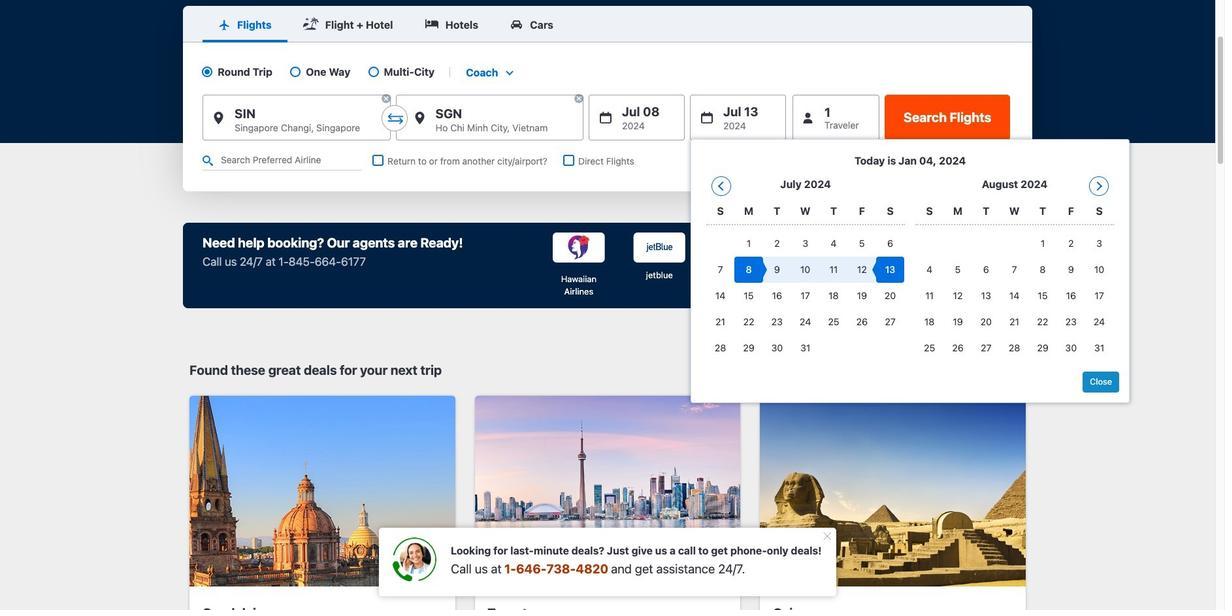 Task type: describe. For each thing, give the bounding box(es) containing it.
this image is for guadalajara city image
[[189, 396, 455, 587]]

4 srt airline image from the left
[[795, 233, 847, 263]]

this image is for toronto city image
[[475, 396, 741, 587]]

6 srt airline image from the left
[[956, 233, 1008, 263]]

search widget tabs tab list
[[183, 6, 1032, 42]]

5 srt airline image from the left
[[875, 233, 928, 263]]

2 srt airline image from the left
[[633, 233, 686, 263]]

3 srt airline image from the left
[[714, 233, 766, 263]]

search image
[[203, 156, 213, 166]]

call us at1-646-738-4820 image
[[392, 538, 436, 582]]



Task type: vqa. For each thing, say whether or not it's contained in the screenshot.
3rd srt airline image from left
yes



Task type: locate. For each thing, give the bounding box(es) containing it.
Search Preferred Airline text field
[[203, 151, 362, 171]]

None button
[[885, 95, 1010, 141]]

1 clear field image from the left
[[381, 94, 391, 104]]

this image is for cairo city image
[[760, 396, 1026, 587]]

dialog
[[691, 139, 1130, 403]]

None field
[[461, 66, 518, 79]]

2 clear field image from the left
[[574, 94, 584, 104]]

1 srt airline image from the left
[[553, 233, 605, 263]]

srt airline image
[[553, 233, 605, 263], [633, 233, 686, 263], [714, 233, 766, 263], [795, 233, 847, 263], [875, 233, 928, 263], [956, 233, 1008, 263]]

0 horizontal spatial clear field image
[[381, 94, 391, 104]]

clear field image
[[381, 94, 391, 104], [574, 94, 584, 104]]

form
[[183, 6, 1130, 403]]

1 horizontal spatial clear field image
[[574, 94, 584, 104]]



